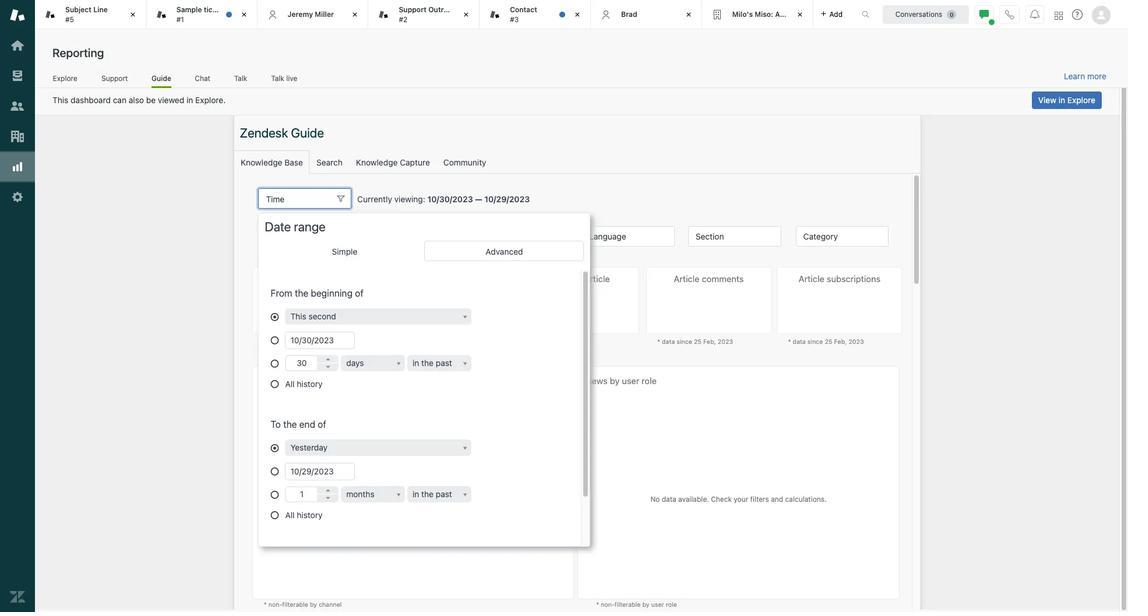 Task type: describe. For each thing, give the bounding box(es) containing it.
get help image
[[1073, 9, 1083, 20]]

chat link
[[195, 74, 211, 86]]

support link
[[101, 74, 128, 86]]

conversations button
[[883, 5, 969, 24]]

jeremy
[[288, 10, 313, 19]]

close image inside "brad" tab
[[683, 9, 695, 20]]

conversations
[[896, 10, 943, 18]]

#5
[[65, 15, 74, 24]]

this
[[52, 95, 68, 105]]

view in explore button
[[1032, 92, 1102, 109]]

dashboard
[[71, 95, 111, 105]]

close image inside jeremy miller 'tab'
[[349, 9, 361, 20]]

more
[[1088, 71, 1107, 81]]

close image
[[238, 9, 250, 20]]

talk live link
[[271, 74, 298, 86]]

#2
[[399, 15, 408, 24]]

tab containing subject line
[[35, 0, 146, 29]]

button displays agent's chat status as online. image
[[980, 10, 989, 19]]

views image
[[10, 68, 25, 83]]

organizations image
[[10, 129, 25, 144]]

brad
[[621, 10, 638, 19]]

explore inside view in explore button
[[1068, 95, 1096, 105]]

reporting
[[52, 46, 104, 59]]

add button
[[814, 0, 850, 29]]

tabs tab list
[[35, 0, 850, 29]]

notifications image
[[1031, 10, 1040, 19]]

contact
[[510, 5, 537, 14]]

view
[[1039, 95, 1057, 105]]

jeremy miller
[[288, 10, 334, 19]]

#3
[[510, 15, 519, 24]]

customers image
[[10, 99, 25, 114]]

explore.
[[195, 95, 226, 105]]

view in explore
[[1039, 95, 1096, 105]]

4 tab from the left
[[702, 0, 814, 29]]

talk live
[[271, 74, 297, 83]]

subject line #5
[[65, 5, 108, 24]]

support for support outreach #2
[[399, 5, 427, 14]]

can
[[113, 95, 127, 105]]

guide
[[152, 74, 171, 83]]



Task type: vqa. For each thing, say whether or not it's contained in the screenshot.
missing: for Tuesday 13:15
no



Task type: locate. For each thing, give the bounding box(es) containing it.
support up #2
[[399, 5, 427, 14]]

1 horizontal spatial explore
[[1068, 95, 1096, 105]]

main element
[[0, 0, 35, 612]]

support up can
[[101, 74, 128, 83]]

talk inside talk live 'link'
[[271, 74, 284, 83]]

4 close image from the left
[[572, 9, 584, 20]]

reporting image
[[10, 159, 25, 174]]

be
[[146, 95, 156, 105]]

outreach
[[429, 5, 460, 14]]

admin image
[[10, 189, 25, 205]]

subject
[[65, 5, 92, 14]]

jeremy miller tab
[[257, 0, 369, 29]]

explore link
[[52, 74, 78, 86]]

0 vertical spatial support
[[399, 5, 427, 14]]

5 close image from the left
[[683, 9, 695, 20]]

in
[[187, 95, 193, 105], [1059, 95, 1066, 105]]

#1
[[177, 15, 184, 24]]

2 tab from the left
[[369, 0, 480, 29]]

contact #3
[[510, 5, 537, 24]]

1 close image from the left
[[127, 9, 139, 20]]

0 vertical spatial explore
[[53, 74, 77, 83]]

get started image
[[10, 38, 25, 53]]

talk link
[[234, 74, 248, 86]]

talk
[[234, 74, 247, 83], [271, 74, 284, 83]]

0 horizontal spatial in
[[187, 95, 193, 105]]

zendesk products image
[[1055, 11, 1063, 20]]

0 horizontal spatial support
[[101, 74, 128, 83]]

1 vertical spatial explore
[[1068, 95, 1096, 105]]

1 talk from the left
[[234, 74, 247, 83]]

1 tab from the left
[[35, 0, 146, 29]]

zendesk support image
[[10, 8, 25, 23]]

2 close image from the left
[[349, 9, 361, 20]]

close image
[[127, 9, 139, 20], [349, 9, 361, 20], [461, 9, 472, 20], [572, 9, 584, 20], [683, 9, 695, 20], [794, 9, 806, 20]]

learn
[[1064, 71, 1086, 81]]

3 tab from the left
[[480, 0, 591, 29]]

3 close image from the left
[[461, 9, 472, 20]]

miller
[[315, 10, 334, 19]]

1 horizontal spatial talk
[[271, 74, 284, 83]]

talk left live at the top
[[271, 74, 284, 83]]

in right view
[[1059, 95, 1066, 105]]

6 close image from the left
[[794, 9, 806, 20]]

in inside button
[[1059, 95, 1066, 105]]

explore inside explore link
[[53, 74, 77, 83]]

#1 tab
[[146, 0, 257, 29]]

0 horizontal spatial explore
[[53, 74, 77, 83]]

1 in from the left
[[187, 95, 193, 105]]

talk inside talk link
[[234, 74, 247, 83]]

talk right chat on the top left of the page
[[234, 74, 247, 83]]

viewed
[[158, 95, 184, 105]]

2 talk from the left
[[271, 74, 284, 83]]

talk for talk
[[234, 74, 247, 83]]

support
[[399, 5, 427, 14], [101, 74, 128, 83]]

also
[[129, 95, 144, 105]]

tab containing contact
[[480, 0, 591, 29]]

1 vertical spatial support
[[101, 74, 128, 83]]

talk for talk live
[[271, 74, 284, 83]]

in right viewed
[[187, 95, 193, 105]]

support outreach #2
[[399, 5, 460, 24]]

tab
[[35, 0, 146, 29], [369, 0, 480, 29], [480, 0, 591, 29], [702, 0, 814, 29]]

learn more link
[[1064, 71, 1107, 82]]

live
[[286, 74, 297, 83]]

add
[[830, 10, 843, 18]]

zendesk image
[[10, 589, 25, 605]]

learn more
[[1064, 71, 1107, 81]]

0 horizontal spatial talk
[[234, 74, 247, 83]]

explore up this
[[53, 74, 77, 83]]

chat
[[195, 74, 210, 83]]

guide link
[[152, 74, 171, 88]]

1 horizontal spatial in
[[1059, 95, 1066, 105]]

support for support
[[101, 74, 128, 83]]

brad tab
[[591, 0, 702, 29]]

2 in from the left
[[1059, 95, 1066, 105]]

this dashboard can also be viewed in explore.
[[52, 95, 226, 105]]

explore down learn more link
[[1068, 95, 1096, 105]]

explore
[[53, 74, 77, 83], [1068, 95, 1096, 105]]

1 horizontal spatial support
[[399, 5, 427, 14]]

support inside support outreach #2
[[399, 5, 427, 14]]

line
[[93, 5, 108, 14]]

tab containing support outreach
[[369, 0, 480, 29]]



